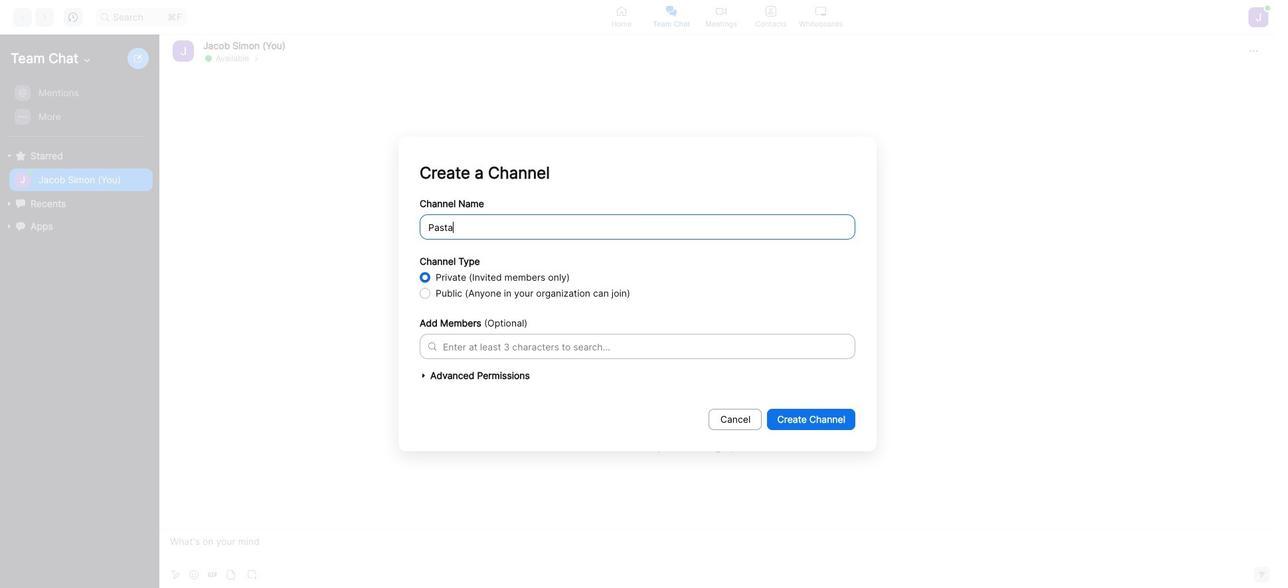 Task type: describe. For each thing, give the bounding box(es) containing it.
profile contact image
[[766, 6, 777, 16]]

0 horizontal spatial triangle right image
[[5, 152, 13, 160]]

1 horizontal spatial triangle right image
[[420, 372, 428, 380]]

star image
[[16, 151, 25, 161]]

profile contact image
[[766, 6, 777, 16]]

triangle right image for the rightmost triangle right image
[[420, 372, 428, 380]]

Channel Type, Public (Anyone in your organization can join) button
[[420, 288, 431, 299]]

2 chevron right small image from the top
[[253, 55, 261, 63]]

Channel Type, Private (Invited members only) button
[[420, 272, 431, 283]]



Task type: vqa. For each thing, say whether or not it's contained in the screenshot.
Contacts button
no



Task type: locate. For each thing, give the bounding box(es) containing it.
0 vertical spatial triangle right image
[[5, 152, 13, 160]]

0 vertical spatial triangle right image
[[5, 152, 13, 160]]

channel type, public (anyone in your organization can join) image
[[420, 288, 431, 299]]

0 horizontal spatial triangle right image
[[5, 152, 13, 160]]

video on image
[[716, 6, 727, 16]]

whiteboard small image
[[816, 6, 827, 16]]

1 vertical spatial triangle right image
[[420, 372, 428, 380]]

whiteboard small image
[[816, 6, 827, 16]]

team chat image
[[667, 6, 677, 16], [667, 6, 677, 16]]

1 horizontal spatial triangle right image
[[420, 372, 428, 380]]

magnifier image
[[101, 13, 109, 21], [101, 13, 109, 21], [429, 343, 437, 351], [429, 343, 437, 351]]

e.g. Happy Crew text field
[[420, 215, 856, 240]]

triangle right image
[[5, 152, 13, 160], [420, 372, 428, 380]]

triangle right image for triangle right image to the left
[[5, 152, 13, 160]]

tree
[[0, 80, 157, 251]]

video on image
[[716, 6, 727, 16]]

chevron right small image
[[253, 53, 261, 63], [253, 55, 261, 63]]

screenshot image
[[248, 571, 257, 580], [248, 571, 257, 580]]

tab list
[[597, 0, 846, 34]]

online image
[[205, 55, 212, 61], [205, 55, 212, 61]]

channel type, private (invited members only) image
[[420, 272, 431, 283]]

star image
[[16, 151, 25, 161]]

starred tree item
[[5, 145, 153, 167]]

1 vertical spatial triangle right image
[[420, 372, 428, 380]]

group
[[0, 81, 153, 137]]

None text field
[[443, 340, 446, 354]]

1 chevron right small image from the top
[[253, 53, 261, 63]]

new image
[[134, 54, 142, 62], [134, 54, 142, 62]]

home small image
[[617, 6, 627, 16], [617, 6, 627, 16]]

triangle right image
[[5, 152, 13, 160], [420, 372, 428, 380]]

option group
[[420, 270, 856, 302]]



